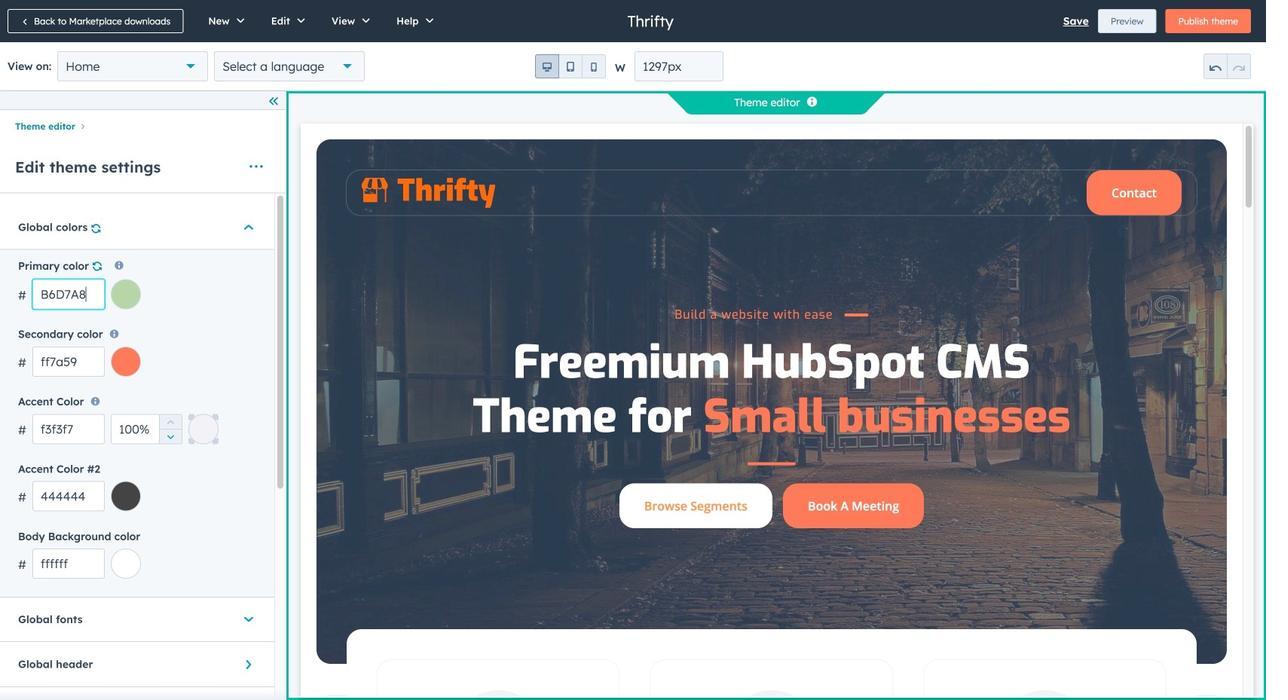 Task type: describe. For each thing, give the bounding box(es) containing it.
opacity input text field
[[111, 414, 182, 444]]

1 horizontal spatial group
[[535, 54, 606, 78]]

2 vertical spatial caret image
[[241, 660, 256, 669]]



Task type: locate. For each thing, give the bounding box(es) containing it.
2 horizontal spatial group
[[1204, 54, 1252, 79]]

1 vertical spatial caret image
[[244, 612, 253, 627]]

0 vertical spatial caret image
[[244, 220, 253, 235]]

caret image
[[244, 220, 253, 235], [244, 612, 253, 627], [241, 660, 256, 669]]

None text field
[[635, 51, 724, 81], [32, 414, 105, 444], [32, 481, 105, 512], [32, 549, 105, 579], [635, 51, 724, 81], [32, 414, 105, 444], [32, 481, 105, 512], [32, 549, 105, 579]]

0 horizontal spatial group
[[159, 414, 182, 444]]

navigation
[[0, 116, 286, 135]]

None text field
[[32, 279, 105, 309], [32, 347, 105, 377], [32, 279, 105, 309], [32, 347, 105, 377]]

group
[[1204, 54, 1252, 79], [535, 54, 606, 78], [159, 414, 182, 444]]



Task type: vqa. For each thing, say whether or not it's contained in the screenshot.
caret icon associated with Marketing Campaigns
no



